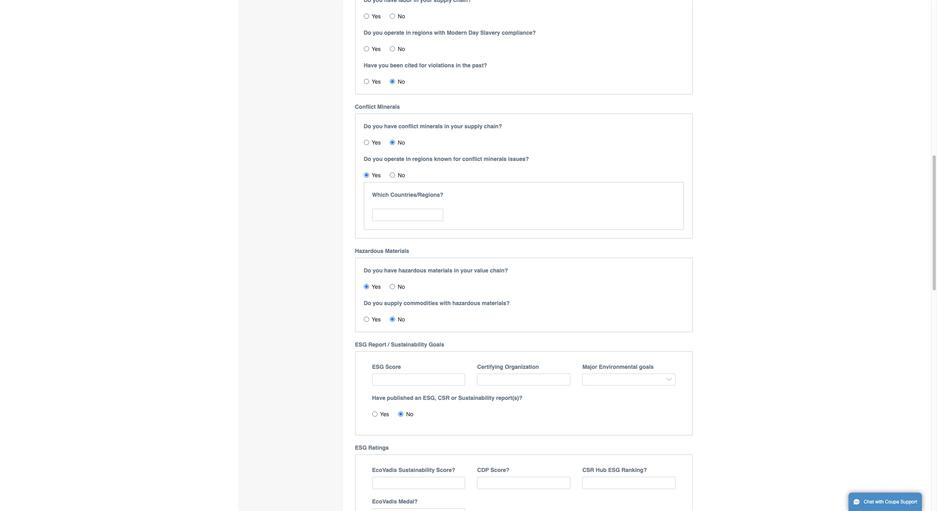 Task type: describe. For each thing, give the bounding box(es) containing it.
materials
[[385, 248, 409, 254]]

you for do you have conflict minerals in your supply chain?
[[373, 123, 383, 130]]

no for do you operate in regions with modern day slavery compliance?
[[398, 46, 405, 52]]

1 vertical spatial conflict
[[462, 156, 482, 162]]

do for do you supply commodities with hazardous materials?
[[364, 300, 371, 307]]

past?
[[472, 62, 487, 69]]

0 vertical spatial supply
[[465, 123, 483, 130]]

have published an esg, csr or sustainability report(s)?
[[372, 395, 523, 402]]

regions for with
[[413, 30, 433, 36]]

esg for esg report / sustainability goals
[[355, 342, 367, 348]]

modern
[[447, 30, 467, 36]]

support
[[901, 500, 918, 505]]

ranking?
[[622, 467, 647, 474]]

have you been cited for violations in the past?
[[364, 62, 487, 69]]

yes for do you have hazardous materials in your value chain?
[[372, 284, 381, 290]]

organization
[[505, 364, 539, 370]]

have for hazardous
[[384, 267, 397, 274]]

major environmental goals
[[583, 364, 654, 370]]

environmental
[[599, 364, 638, 370]]

chat with coupa support
[[864, 500, 918, 505]]

esg ratings
[[355, 445, 389, 451]]

report
[[368, 342, 386, 348]]

hazardous
[[355, 248, 384, 254]]

2 vertical spatial sustainability
[[399, 467, 435, 474]]

yes for do you operate in regions with modern day slavery compliance?
[[372, 46, 381, 52]]

yes for have you been cited for violations in the past?
[[372, 79, 381, 85]]

day
[[469, 30, 479, 36]]

minerals
[[377, 104, 400, 110]]

chain? for do you have hazardous materials in your value chain?
[[490, 267, 508, 274]]

no for have you been cited for violations in the past?
[[398, 79, 405, 85]]

no for do you supply commodities with hazardous materials?
[[398, 317, 405, 323]]

materials
[[428, 267, 453, 274]]

yes for do you supply commodities with hazardous materials?
[[372, 317, 381, 323]]

do you operate in regions with modern day slavery compliance?
[[364, 30, 536, 36]]

or
[[451, 395, 457, 402]]

0 vertical spatial sustainability
[[391, 342, 427, 348]]

you for do you operate in regions with modern day slavery compliance?
[[373, 30, 383, 36]]

materials?
[[482, 300, 510, 307]]

you for have you been cited for violations in the past?
[[379, 62, 389, 69]]

Certifying Organization text field
[[477, 374, 571, 386]]

you for do you have hazardous materials in your value chain?
[[373, 267, 383, 274]]

1 vertical spatial with
[[440, 300, 451, 307]]

commodities
[[404, 300, 438, 307]]

do you supply commodities with hazardous materials?
[[364, 300, 510, 307]]

which countries/regions?
[[372, 192, 444, 198]]

been
[[390, 62, 403, 69]]

published
[[387, 395, 413, 402]]

1 vertical spatial hazardous
[[453, 300, 480, 307]]

ESG Score text field
[[372, 374, 465, 386]]

conflict
[[355, 104, 376, 110]]

in right materials on the bottom left
[[454, 267, 459, 274]]

conflict minerals
[[355, 104, 400, 110]]

in left known
[[406, 156, 411, 162]]

your for value
[[461, 267, 473, 274]]

which
[[372, 192, 389, 198]]

/
[[388, 342, 390, 348]]

do for do you operate in regions known for conflict minerals issues?
[[364, 156, 371, 162]]

0 horizontal spatial minerals
[[420, 123, 443, 130]]

in up cited
[[406, 30, 411, 36]]

in left the the
[[456, 62, 461, 69]]

have for have you been cited for violations in the past?
[[364, 62, 377, 69]]

hazardous materials
[[355, 248, 409, 254]]

csr hub esg ranking?
[[583, 467, 647, 474]]

do you operate in regions known for conflict minerals issues?
[[364, 156, 529, 162]]

operate for do you operate in regions known for conflict minerals issues?
[[384, 156, 404, 162]]

1 vertical spatial for
[[453, 156, 461, 162]]

violations
[[428, 62, 454, 69]]

0 horizontal spatial for
[[419, 62, 427, 69]]

no for do you operate in regions known for conflict minerals issues?
[[398, 172, 405, 179]]

chat with coupa support button
[[849, 493, 922, 512]]

yes for do you operate in regions known for conflict minerals issues?
[[372, 172, 381, 179]]



Task type: locate. For each thing, give the bounding box(es) containing it.
esg
[[355, 342, 367, 348], [372, 364, 384, 370], [355, 445, 367, 451], [608, 467, 620, 474]]

your for supply
[[451, 123, 463, 130]]

do you have conflict minerals in your supply chain?
[[364, 123, 502, 130]]

medal?
[[399, 499, 418, 505]]

value
[[474, 267, 489, 274]]

cdp
[[477, 467, 489, 474]]

no for do you have conflict minerals in your supply chain?
[[398, 140, 405, 146]]

2 score? from the left
[[491, 467, 510, 474]]

0 vertical spatial csr
[[438, 395, 450, 402]]

2 do from the top
[[364, 123, 371, 130]]

conflict down 'minerals' in the left top of the page
[[399, 123, 418, 130]]

esg left ratings
[[355, 445, 367, 451]]

have down materials
[[384, 267, 397, 274]]

yes for do you have conflict minerals in your supply chain?
[[372, 140, 381, 146]]

have down 'minerals' in the left top of the page
[[384, 123, 397, 130]]

known
[[434, 156, 452, 162]]

CSR Hub ESG Ranking? text field
[[583, 477, 676, 490]]

sustainability up ecovadis sustainability score? text field
[[399, 467, 435, 474]]

in up do you operate in regions known for conflict minerals issues? in the top of the page
[[445, 123, 449, 130]]

0 horizontal spatial conflict
[[399, 123, 418, 130]]

3 do from the top
[[364, 156, 371, 162]]

ecovadis left medal?
[[372, 499, 397, 505]]

sustainability right or at bottom
[[458, 395, 495, 402]]

your
[[451, 123, 463, 130], [461, 267, 473, 274]]

ecovadis medal?
[[372, 499, 418, 505]]

cdp score?
[[477, 467, 510, 474]]

for right known
[[453, 156, 461, 162]]

have left published at the bottom of page
[[372, 395, 386, 402]]

1 vertical spatial minerals
[[484, 156, 507, 162]]

with left modern in the top of the page
[[434, 30, 445, 36]]

ecovadis sustainability score?
[[372, 467, 455, 474]]

regions for known
[[413, 156, 433, 162]]

esg score
[[372, 364, 401, 370]]

hazardous
[[399, 267, 427, 274], [453, 300, 480, 307]]

conflict
[[399, 123, 418, 130], [462, 156, 482, 162]]

have
[[364, 62, 377, 69], [372, 395, 386, 402]]

0 vertical spatial for
[[419, 62, 427, 69]]

0 horizontal spatial hazardous
[[399, 267, 427, 274]]

operate up which countries/regions?
[[384, 156, 404, 162]]

1 vertical spatial sustainability
[[458, 395, 495, 402]]

for
[[419, 62, 427, 69], [453, 156, 461, 162]]

do for do you operate in regions with modern day slavery compliance?
[[364, 30, 371, 36]]

1 vertical spatial supply
[[384, 300, 402, 307]]

score? up ecovadis sustainability score? text field
[[436, 467, 455, 474]]

yes
[[372, 13, 381, 20], [372, 46, 381, 52], [372, 79, 381, 85], [372, 140, 381, 146], [372, 172, 381, 179], [372, 284, 381, 290], [372, 317, 381, 323], [380, 412, 389, 418]]

regions
[[413, 30, 433, 36], [413, 156, 433, 162]]

1 vertical spatial have
[[372, 395, 386, 402]]

1 have from the top
[[384, 123, 397, 130]]

with right commodities
[[440, 300, 451, 307]]

1 vertical spatial your
[[461, 267, 473, 274]]

1 horizontal spatial supply
[[465, 123, 483, 130]]

esg left score
[[372, 364, 384, 370]]

operate for do you operate in regions with modern day slavery compliance?
[[384, 30, 404, 36]]

minerals left issues?
[[484, 156, 507, 162]]

sustainability
[[391, 342, 427, 348], [458, 395, 495, 402], [399, 467, 435, 474]]

1 vertical spatial have
[[384, 267, 397, 274]]

score
[[386, 364, 401, 370]]

2 operate from the top
[[384, 156, 404, 162]]

in
[[406, 30, 411, 36], [456, 62, 461, 69], [445, 123, 449, 130], [406, 156, 411, 162], [454, 267, 459, 274]]

regions up have you been cited for violations in the past?
[[413, 30, 433, 36]]

ecovadis for ecovadis sustainability score?
[[372, 467, 397, 474]]

1 do from the top
[[364, 30, 371, 36]]

0 vertical spatial conflict
[[399, 123, 418, 130]]

4 do from the top
[[364, 267, 371, 274]]

compliance?
[[502, 30, 536, 36]]

no for do you have hazardous materials in your value chain?
[[398, 284, 405, 290]]

do for do you have hazardous materials in your value chain?
[[364, 267, 371, 274]]

1 operate from the top
[[384, 30, 404, 36]]

minerals up known
[[420, 123, 443, 130]]

goals
[[639, 364, 654, 370]]

coupa
[[885, 500, 900, 505]]

1 horizontal spatial score?
[[491, 467, 510, 474]]

with right chat
[[876, 500, 884, 505]]

csr
[[438, 395, 450, 402], [583, 467, 594, 474]]

None radio
[[364, 14, 369, 19], [390, 14, 395, 19], [390, 79, 395, 84], [390, 140, 395, 145], [390, 284, 395, 289], [372, 412, 377, 417], [398, 412, 404, 417], [364, 14, 369, 19], [390, 14, 395, 19], [390, 79, 395, 84], [390, 140, 395, 145], [390, 284, 395, 289], [372, 412, 377, 417], [398, 412, 404, 417]]

0 vertical spatial operate
[[384, 30, 404, 36]]

conflict right known
[[462, 156, 482, 162]]

have
[[384, 123, 397, 130], [384, 267, 397, 274]]

ecovadis down ratings
[[372, 467, 397, 474]]

1 regions from the top
[[413, 30, 433, 36]]

csr left or at bottom
[[438, 395, 450, 402]]

do
[[364, 30, 371, 36], [364, 123, 371, 130], [364, 156, 371, 162], [364, 267, 371, 274], [364, 300, 371, 307]]

do you have hazardous materials in your value chain?
[[364, 267, 508, 274]]

1 horizontal spatial for
[[453, 156, 461, 162]]

operate
[[384, 30, 404, 36], [384, 156, 404, 162]]

ecovadis for ecovadis medal?
[[372, 499, 397, 505]]

have for have published an esg, csr or sustainability report(s)?
[[372, 395, 386, 402]]

0 vertical spatial regions
[[413, 30, 433, 36]]

esg,
[[423, 395, 436, 402]]

0 vertical spatial have
[[384, 123, 397, 130]]

esg left report
[[355, 342, 367, 348]]

2 have from the top
[[384, 267, 397, 274]]

1 vertical spatial ecovadis
[[372, 499, 397, 505]]

no
[[398, 13, 405, 20], [398, 46, 405, 52], [398, 79, 405, 85], [398, 140, 405, 146], [398, 172, 405, 179], [398, 284, 405, 290], [398, 317, 405, 323], [406, 412, 413, 418]]

1 vertical spatial chain?
[[490, 267, 508, 274]]

2 regions from the top
[[413, 156, 433, 162]]

you for do you operate in regions known for conflict minerals issues?
[[373, 156, 383, 162]]

1 vertical spatial csr
[[583, 467, 594, 474]]

0 vertical spatial ecovadis
[[372, 467, 397, 474]]

1 horizontal spatial conflict
[[462, 156, 482, 162]]

1 vertical spatial regions
[[413, 156, 433, 162]]

5 do from the top
[[364, 300, 371, 307]]

issues?
[[508, 156, 529, 162]]

hazardous down materials
[[399, 267, 427, 274]]

0 vertical spatial with
[[434, 30, 445, 36]]

esg report / sustainability goals
[[355, 342, 444, 348]]

chain? for do you have conflict minerals in your supply chain?
[[484, 123, 502, 130]]

0 vertical spatial have
[[364, 62, 377, 69]]

None radio
[[364, 46, 369, 52], [390, 46, 395, 52], [364, 79, 369, 84], [364, 140, 369, 145], [364, 173, 369, 178], [390, 173, 395, 178], [364, 284, 369, 289], [364, 317, 369, 322], [390, 317, 395, 322], [364, 46, 369, 52], [390, 46, 395, 52], [364, 79, 369, 84], [364, 140, 369, 145], [364, 173, 369, 178], [390, 173, 395, 178], [364, 284, 369, 289], [364, 317, 369, 322], [390, 317, 395, 322]]

0 vertical spatial minerals
[[420, 123, 443, 130]]

hazardous left materials?
[[453, 300, 480, 307]]

esg for esg ratings
[[355, 445, 367, 451]]

goals
[[429, 342, 444, 348]]

supply
[[465, 123, 483, 130], [384, 300, 402, 307]]

1 ecovadis from the top
[[372, 467, 397, 474]]

regions left known
[[413, 156, 433, 162]]

do for do you have conflict minerals in your supply chain?
[[364, 123, 371, 130]]

0 horizontal spatial score?
[[436, 467, 455, 474]]

2 vertical spatial with
[[876, 500, 884, 505]]

your up do you operate in regions known for conflict minerals issues? in the top of the page
[[451, 123, 463, 130]]

report(s)?
[[496, 395, 523, 402]]

have for conflict
[[384, 123, 397, 130]]

your left value
[[461, 267, 473, 274]]

0 vertical spatial chain?
[[484, 123, 502, 130]]

countries/regions?
[[391, 192, 444, 198]]

major
[[583, 364, 598, 370]]

esg right hub
[[608, 467, 620, 474]]

for right cited
[[419, 62, 427, 69]]

2 ecovadis from the top
[[372, 499, 397, 505]]

no for have published an esg, csr or sustainability report(s)?
[[406, 412, 413, 418]]

have left been
[[364, 62, 377, 69]]

operate up been
[[384, 30, 404, 36]]

an
[[415, 395, 422, 402]]

sustainability right /
[[391, 342, 427, 348]]

score? right cdp
[[491, 467, 510, 474]]

yes for have published an esg, csr or sustainability report(s)?
[[380, 412, 389, 418]]

0 horizontal spatial csr
[[438, 395, 450, 402]]

1 horizontal spatial hazardous
[[453, 300, 480, 307]]

1 horizontal spatial csr
[[583, 467, 594, 474]]

score?
[[436, 467, 455, 474], [491, 467, 510, 474]]

certifying organization
[[477, 364, 539, 370]]

slavery
[[480, 30, 500, 36]]

1 score? from the left
[[436, 467, 455, 474]]

you for do you supply commodities with hazardous materials?
[[373, 300, 383, 307]]

cited
[[405, 62, 418, 69]]

you
[[373, 30, 383, 36], [379, 62, 389, 69], [373, 123, 383, 130], [373, 156, 383, 162], [373, 267, 383, 274], [373, 300, 383, 307]]

esg for esg score
[[372, 364, 384, 370]]

with
[[434, 30, 445, 36], [440, 300, 451, 307], [876, 500, 884, 505]]

0 horizontal spatial supply
[[384, 300, 402, 307]]

chain?
[[484, 123, 502, 130], [490, 267, 508, 274]]

0 vertical spatial your
[[451, 123, 463, 130]]

ecovadis
[[372, 467, 397, 474], [372, 499, 397, 505]]

minerals
[[420, 123, 443, 130], [484, 156, 507, 162]]

chat
[[864, 500, 874, 505]]

1 horizontal spatial minerals
[[484, 156, 507, 162]]

0 vertical spatial hazardous
[[399, 267, 427, 274]]

1 vertical spatial operate
[[384, 156, 404, 162]]

EcoVadis Sustainability Score? text field
[[372, 477, 465, 490]]

hub
[[596, 467, 607, 474]]

ratings
[[368, 445, 389, 451]]

certifying
[[477, 364, 503, 370]]

CDP Score? text field
[[477, 477, 571, 490]]

with inside button
[[876, 500, 884, 505]]

csr left hub
[[583, 467, 594, 474]]

None field
[[372, 209, 444, 221]]

the
[[462, 62, 471, 69]]



Task type: vqa. For each thing, say whether or not it's contained in the screenshot.
YouTube text box
no



